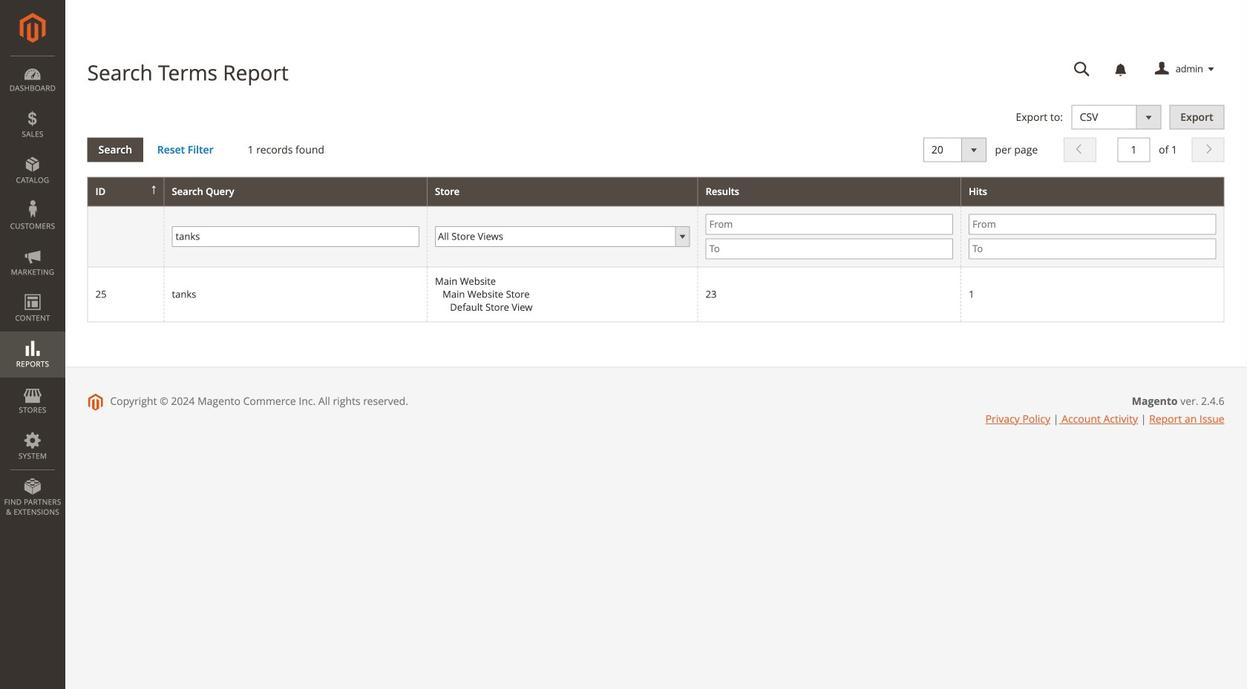 Task type: locate. For each thing, give the bounding box(es) containing it.
To text field
[[706, 239, 953, 259], [969, 239, 1217, 259]]

1 horizontal spatial from text field
[[969, 214, 1217, 235]]

0 horizontal spatial from text field
[[706, 214, 953, 235]]

None text field
[[1064, 56, 1101, 82], [1118, 138, 1151, 162], [1064, 56, 1101, 82], [1118, 138, 1151, 162]]

1 horizontal spatial to text field
[[969, 239, 1217, 259]]

to text field for second "from" 'text box' from left
[[969, 239, 1217, 259]]

menu bar
[[0, 56, 65, 525]]

0 horizontal spatial to text field
[[706, 239, 953, 259]]

to text field for 1st "from" 'text box'
[[706, 239, 953, 259]]

2 from text field from the left
[[969, 214, 1217, 235]]

From text field
[[706, 214, 953, 235], [969, 214, 1217, 235]]

1 from text field from the left
[[706, 214, 953, 235]]

None text field
[[172, 226, 420, 247]]

1 to text field from the left
[[706, 239, 953, 259]]

2 to text field from the left
[[969, 239, 1217, 259]]



Task type: describe. For each thing, give the bounding box(es) containing it.
magento admin panel image
[[20, 13, 46, 43]]



